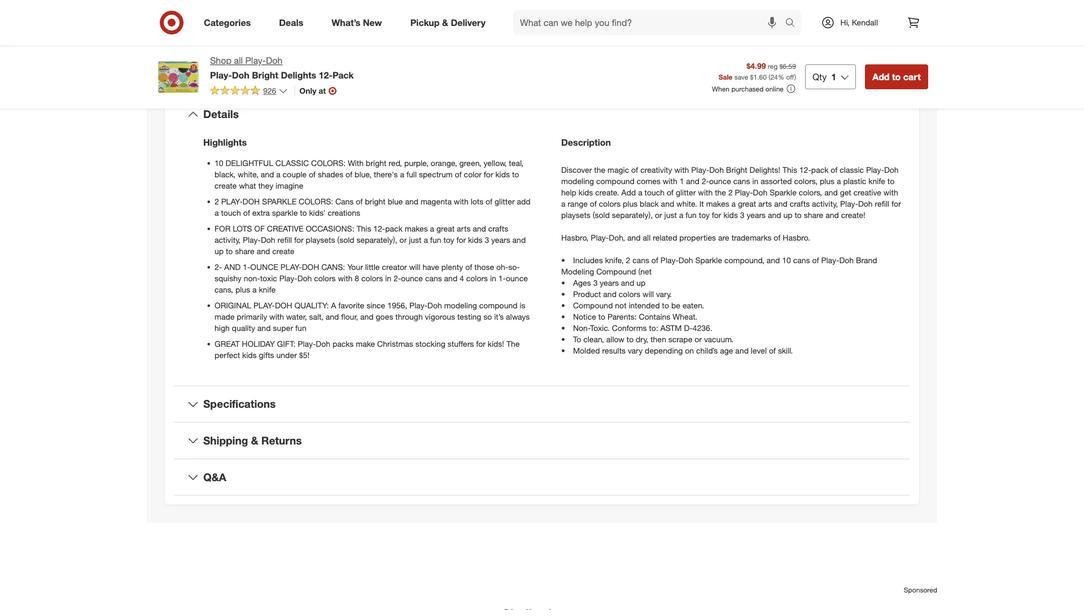 Task type: locate. For each thing, give the bounding box(es) containing it.
(sold inside discover the magic of creativity with play-doh bright delights! this 12-pack of classic play-doh modeling compound comes with 1 and 2-ounce cans in assorted colors, plus a plastic knife to help kids create. add a touch of glitter with the 2 play-doh sparkle colors, and get creative with a range of colors plus black and white. it makes a great arts and crafts activity, play-doh refill for playsets (sold separately), or just a fun toy for kids 3 years and up to share and create!
[[593, 210, 610, 220]]

1 vertical spatial colors:
[[299, 196, 334, 206]]

and left get
[[825, 187, 838, 197]]

$5!
[[299, 350, 310, 360]]

0 horizontal spatial crafts
[[489, 223, 509, 233]]

1 horizontal spatial 1-
[[499, 273, 506, 283]]

it
[[700, 199, 704, 208]]

pack inside for lots of creative occasions: this 12-pack makes a great arts and crafts activity, play-doh refill for playsets (sold separately), or just a fun toy for kids 3 years and up to share and create
[[386, 223, 403, 233]]

play- inside original play-doh quality: a favorite since 1956, play-doh modeling compound is made primarily with water, salt, and flour, and goes through vigorous testing so it's always high quality and super fun
[[410, 300, 428, 310]]

just down white.
[[665, 210, 677, 220]]

related
[[653, 232, 678, 242]]

1 horizontal spatial 3
[[594, 278, 598, 288]]

bright left delights!
[[727, 165, 748, 175]]

high
[[215, 323, 230, 333]]

$6.59
[[780, 62, 797, 70]]

lots
[[471, 196, 484, 206]]

doh down of
[[261, 235, 275, 245]]

10 inside 10 delightful classic colors: with bright red, purple, orange, green, yellow, teal, black, white, and a couple of shades of blue, there's a full spectrum of color for kids to create what they imagine
[[215, 158, 224, 168]]

categories
[[204, 17, 251, 28]]

1 vertical spatial will
[[643, 289, 654, 299]]

with left lots
[[454, 196, 469, 206]]

play- inside 2- and 1-ounce play-doh cans: your little creator will have plenty of those oh-so- squishy non-toxic play-doh colors with 8 colors in 2-ounce cans and 4 colors in 1-ounce cans, plus a knife
[[280, 273, 298, 283]]

intended
[[629, 300, 660, 310]]

pack inside discover the magic of creativity with play-doh bright delights! this 12-pack of classic play-doh modeling compound comes with 1 and 2-ounce cans in assorted colors, plus a plastic knife to help kids create. add a touch of glitter with the 2 play-doh sparkle colors, and get creative with a range of colors plus black and white. it makes a great arts and crafts activity, play-doh refill for playsets (sold separately), or just a fun toy for kids 3 years and up to share and create!
[[812, 165, 829, 175]]

of
[[632, 165, 639, 175], [831, 165, 838, 175], [309, 169, 316, 179], [346, 169, 353, 179], [455, 169, 462, 179], [667, 187, 674, 197], [356, 196, 363, 206], [486, 196, 493, 206], [590, 199, 597, 208], [243, 208, 250, 217], [774, 232, 781, 242], [652, 255, 659, 265], [813, 255, 820, 265], [466, 262, 473, 272], [770, 345, 776, 355]]

shipping
[[203, 434, 248, 447]]

0 horizontal spatial great
[[437, 223, 455, 233]]

0 horizontal spatial doh
[[243, 196, 260, 206]]

hi,
[[841, 18, 850, 27]]

depending
[[645, 345, 683, 355]]

knife inside 2- and 1-ounce play-doh cans: your little creator will have plenty of those oh-so- squishy non-toxic play-doh colors with 8 colors in 2-ounce cans and 4 colors in 1-ounce cans, plus a knife
[[259, 284, 276, 294]]

classic
[[840, 165, 865, 175]]

kids inside 10 delightful classic colors: with bright red, purple, orange, green, yellow, teal, black, white, and a couple of shades of blue, there's a full spectrum of color for kids to create what they imagine
[[496, 169, 510, 179]]

1.60
[[754, 73, 767, 81]]

separately), inside discover the magic of creativity with play-doh bright delights! this 12-pack of classic play-doh modeling compound comes with 1 and 2-ounce cans in assorted colors, plus a plastic knife to help kids create. add a touch of glitter with the 2 play-doh sparkle colors, and get creative with a range of colors plus black and white. it makes a great arts and crafts activity, play-doh refill for playsets (sold separately), or just a fun toy for kids 3 years and up to share and create!
[[612, 210, 653, 220]]

arts inside discover the magic of creativity with play-doh bright delights! this 12-pack of classic play-doh modeling compound comes with 1 and 2-ounce cans in assorted colors, plus a plastic knife to help kids create. add a touch of glitter with the 2 play-doh sparkle colors, and get creative with a range of colors plus black and white. it makes a great arts and crafts activity, play-doh refill for playsets (sold separately), or just a fun toy for kids 3 years and up to share and create!
[[759, 199, 773, 208]]

original play-doh quality: a favorite since 1956, play-doh modeling compound is made primarily with water, salt, and flour, and goes through vigorous testing so it's always high quality and super fun
[[215, 300, 530, 333]]

super
[[273, 323, 293, 333]]

kids down yellow,
[[496, 169, 510, 179]]

for inside great holiday gift: play-doh packs make christmas stocking stuffers for kids! the perfect kids gifts under $5!
[[476, 339, 486, 349]]

1- down the oh-
[[499, 273, 506, 283]]

compound
[[597, 176, 635, 186], [480, 300, 518, 310]]

add inside button
[[873, 71, 890, 82]]

• non-
[[562, 323, 590, 333]]

2 horizontal spatial doh
[[302, 262, 319, 272]]

& for shipping
[[251, 434, 259, 447]]

1 horizontal spatial crafts
[[790, 199, 810, 208]]

pack
[[333, 69, 354, 80]]

0 vertical spatial colors,
[[795, 176, 818, 186]]

0 vertical spatial &
[[442, 17, 449, 28]]

1 horizontal spatial years
[[600, 278, 619, 288]]

of right cans at the top left of the page
[[356, 196, 363, 206]]

and inside 2 play-doh sparkle colors: cans of bright blue and magenta with lots of glitter add a touch of extra sparkle to kids' creations
[[405, 196, 419, 206]]

with up super
[[270, 312, 284, 321]]

3 up • product
[[594, 278, 598, 288]]

bright up 926
[[252, 69, 279, 80]]

play- down shop
[[210, 69, 232, 80]]

categories link
[[194, 10, 265, 35]]

compound inside discover the magic of creativity with play-doh bright delights! this 12-pack of classic play-doh modeling compound comes with 1 and 2-ounce cans in assorted colors, plus a plastic knife to help kids create. add a touch of glitter with the 2 play-doh sparkle colors, and get creative with a range of colors plus black and white. it makes a great arts and crafts activity, play-doh refill for playsets (sold separately), or just a fun toy for kids 3 years and up to share and create!
[[597, 176, 635, 186]]

12- down 2 play-doh sparkle colors: cans of bright blue and magenta with lots of glitter add a touch of extra sparkle to kids' creations
[[374, 223, 386, 233]]

doh inside original play-doh quality: a favorite since 1956, play-doh modeling compound is made primarily with water, salt, and flour, and goes through vigorous testing so it's always high quality and super fun
[[275, 300, 292, 310]]

1 horizontal spatial all
[[643, 232, 651, 242]]

1 horizontal spatial great
[[738, 199, 757, 208]]

refill inside discover the magic of creativity with play-doh bright delights! this 12-pack of classic play-doh modeling compound comes with 1 and 2-ounce cans in assorted colors, plus a plastic knife to help kids create. add a touch of glitter with the 2 play-doh sparkle colors, and get creative with a range of colors plus black and white. it makes a great arts and crafts activity, play-doh refill for playsets (sold separately), or just a fun toy for kids 3 years and up to share and create!
[[876, 199, 890, 208]]

1 vertical spatial share
[[235, 246, 255, 256]]

play- up plastic
[[867, 165, 885, 175]]

plenty
[[442, 262, 464, 272]]

1 vertical spatial great
[[437, 223, 455, 233]]

1 vertical spatial separately),
[[357, 235, 398, 245]]

0 vertical spatial crafts
[[790, 199, 810, 208]]

under
[[277, 350, 297, 360]]

pack down blue
[[386, 223, 403, 233]]

play- down of
[[243, 235, 261, 245]]

and right black
[[661, 199, 675, 208]]

or up creator
[[400, 235, 407, 245]]

touch up for
[[221, 208, 241, 217]]

add
[[873, 71, 890, 82], [622, 187, 636, 197]]

1 horizontal spatial plus
[[623, 199, 638, 208]]

2 horizontal spatial up
[[784, 210, 793, 220]]

1 horizontal spatial 1
[[832, 71, 837, 82]]

1 vertical spatial knife
[[259, 284, 276, 294]]

1 horizontal spatial playsets
[[562, 210, 591, 220]]

to:
[[650, 323, 659, 333]]

0 vertical spatial sparkle
[[770, 187, 797, 197]]

2- up 'it'
[[702, 176, 710, 186]]

refill
[[876, 199, 890, 208], [278, 235, 292, 245]]

or
[[655, 210, 663, 220], [400, 235, 407, 245], [695, 334, 702, 344]]

0 vertical spatial years
[[747, 210, 766, 220]]

1 vertical spatial compound
[[480, 300, 518, 310]]

couple
[[283, 169, 307, 179]]

1 horizontal spatial ounce
[[506, 273, 528, 283]]

2 up for
[[215, 196, 219, 206]]

creativity
[[641, 165, 673, 175]]

green,
[[460, 158, 482, 168]]

doh up water,
[[275, 300, 292, 310]]

compound up it's
[[480, 300, 518, 310]]

with left 8
[[338, 273, 353, 283]]

for
[[484, 169, 494, 179], [892, 199, 902, 208], [712, 210, 722, 220], [294, 235, 304, 245], [457, 235, 466, 245], [476, 339, 486, 349]]

reg
[[768, 62, 778, 70]]

and inside 2- and 1-ounce play-doh cans: your little creator will have plenty of those oh-so- squishy non-toxic play-doh colors with 8 colors in 2-ounce cans and 4 colors in 1-ounce cans, plus a knife
[[444, 273, 458, 283]]

1 horizontal spatial create
[[272, 246, 295, 256]]

0 vertical spatial makes
[[707, 199, 730, 208]]

years inside • includes knife, 2 cans of play-doh sparkle compound, and 10 cans of play-doh brand modeling compound (net • ages 3 years and up • product and colors will vary. • compound not intended to be eaten. • notice to parents: contains wheat. • non-toxic. conforms to: astm d-4236. • to clean, allow to dry, then scrape or vacuum. • molded results vary depending on child's age and level of skill.
[[600, 278, 619, 288]]

toy down 'it'
[[699, 210, 710, 220]]

1 vertical spatial (sold
[[338, 235, 355, 245]]

crafts inside for lots of creative occasions: this 12-pack makes a great arts and crafts activity, play-doh refill for playsets (sold separately), or just a fun toy for kids 3 years and up to share and create
[[489, 223, 509, 233]]

the left magic
[[595, 165, 606, 175]]

crafts up the oh-
[[489, 223, 509, 233]]

image gallery element
[[156, 0, 529, 38]]

2 vertical spatial fun
[[295, 323, 307, 333]]

2 inside • includes knife, 2 cans of play-doh sparkle compound, and 10 cans of play-doh brand modeling compound (net • ages 3 years and up • product and colors will vary. • compound not intended to be eaten. • notice to parents: contains wheat. • non-toxic. conforms to: astm d-4236. • to clean, allow to dry, then scrape or vacuum. • molded results vary depending on child's age and level of skill.
[[626, 255, 631, 265]]

sparkle
[[770, 187, 797, 197], [696, 255, 723, 265]]

0 vertical spatial create
[[215, 180, 237, 190]]

to inside 2 play-doh sparkle colors: cans of bright blue and magenta with lots of glitter add a touch of extra sparkle to kids' creations
[[300, 208, 307, 217]]

astm
[[661, 323, 682, 333]]

create
[[215, 180, 237, 190], [272, 246, 295, 256]]

0 horizontal spatial playsets
[[306, 235, 335, 245]]

when
[[712, 85, 730, 93]]

to inside button
[[893, 71, 901, 82]]

fun down water,
[[295, 323, 307, 333]]

play- down related
[[661, 255, 679, 265]]

makes inside discover the magic of creativity with play-doh bright delights! this 12-pack of classic play-doh modeling compound comes with 1 and 2-ounce cans in assorted colors, plus a plastic knife to help kids create. add a touch of glitter with the 2 play-doh sparkle colors, and get creative with a range of colors plus black and white. it makes a great arts and crafts activity, play-doh refill for playsets (sold separately), or just a fun toy for kids 3 years and up to share and create!
[[707, 199, 730, 208]]

0 vertical spatial play-
[[221, 196, 243, 206]]

colors, right assorted
[[795, 176, 818, 186]]

add to cart button
[[866, 64, 929, 89]]

0 horizontal spatial 2-
[[215, 262, 222, 272]]

1 vertical spatial activity,
[[215, 235, 241, 245]]

doh left packs in the left of the page
[[316, 339, 331, 349]]

0 vertical spatial 10
[[215, 158, 224, 168]]

of up (net
[[652, 255, 659, 265]]

doh up vigorous
[[428, 300, 442, 310]]

or inside • includes knife, 2 cans of play-doh sparkle compound, and 10 cans of play-doh brand modeling compound (net • ages 3 years and up • product and colors will vary. • compound not intended to be eaten. • notice to parents: contains wheat. • non-toxic. conforms to: astm d-4236. • to clean, allow to dry, then scrape or vacuum. • molded results vary depending on child's age and level of skill.
[[695, 334, 702, 344]]

0 vertical spatial add
[[873, 71, 890, 82]]

and left 4
[[444, 273, 458, 283]]

(sold down create.
[[593, 210, 610, 220]]

3 inside • includes knife, 2 cans of play-doh sparkle compound, and 10 cans of play-doh brand modeling compound (net • ages 3 years and up • product and colors will vary. • compound not intended to be eaten. • notice to parents: contains wheat. • non-toxic. conforms to: astm d-4236. • to clean, allow to dry, then scrape or vacuum. • molded results vary depending on child's age and level of skill.
[[594, 278, 598, 288]]

doh up 926 link
[[232, 69, 250, 80]]

knife
[[869, 176, 886, 186], [259, 284, 276, 294]]

1 vertical spatial 10
[[783, 255, 792, 265]]

cans inside 2- and 1-ounce play-doh cans: your little creator will have plenty of those oh-so- squishy non-toxic play-doh colors with 8 colors in 2-ounce cans and 4 colors in 1-ounce cans, plus a knife
[[425, 273, 442, 283]]

1 vertical spatial add
[[622, 187, 636, 197]]

kids!
[[488, 339, 505, 349]]

shop all play-doh play-doh bright delights 12-pack
[[210, 55, 354, 80]]

1 vertical spatial crafts
[[489, 223, 509, 233]]

fun inside for lots of creative occasions: this 12-pack makes a great arts and crafts activity, play-doh refill for playsets (sold separately), or just a fun toy for kids 3 years and up to share and create
[[430, 235, 442, 245]]

1-
[[243, 262, 251, 272], [499, 273, 506, 283]]

1 vertical spatial 12-
[[800, 165, 812, 175]]

and left create!
[[826, 210, 840, 220]]

will
[[409, 262, 421, 272], [643, 289, 654, 299]]

doh up extra
[[243, 196, 260, 206]]

up up the hasbro.
[[784, 210, 793, 220]]

fun down white.
[[686, 210, 697, 220]]

this inside for lots of creative occasions: this 12-pack makes a great arts and crafts activity, play-doh refill for playsets (sold separately), or just a fun toy for kids 3 years and up to share and create
[[357, 223, 371, 233]]

0 horizontal spatial separately),
[[357, 235, 398, 245]]

is
[[520, 300, 526, 310]]

2 horizontal spatial fun
[[686, 210, 697, 220]]

0 horizontal spatial plus
[[236, 284, 250, 294]]

new
[[363, 17, 382, 28]]

1 vertical spatial years
[[492, 235, 511, 245]]

bright inside 10 delightful classic colors: with bright red, purple, orange, green, yellow, teal, black, white, and a couple of shades of blue, there's a full spectrum of color for kids to create what they imagine
[[366, 158, 387, 168]]

vigorous
[[425, 312, 455, 321]]

0 horizontal spatial up
[[215, 246, 224, 256]]

0 vertical spatial bright
[[366, 158, 387, 168]]

have
[[423, 262, 440, 272]]

0 horizontal spatial arts
[[457, 223, 471, 233]]

in down those
[[490, 273, 497, 283]]

1 horizontal spatial add
[[873, 71, 890, 82]]

(sold inside for lots of creative occasions: this 12-pack makes a great arts and crafts activity, play-doh refill for playsets (sold separately), or just a fun toy for kids 3 years and up to share and create
[[338, 235, 355, 245]]

sparkle down assorted
[[770, 187, 797, 197]]

just inside for lots of creative occasions: this 12-pack makes a great arts and crafts activity, play-doh refill for playsets (sold separately), or just a fun toy for kids 3 years and up to share and create
[[409, 235, 422, 245]]

colors: up kids'
[[299, 196, 334, 206]]

a
[[276, 169, 281, 179], [400, 169, 405, 179], [837, 176, 842, 186], [639, 187, 643, 197], [562, 199, 566, 208], [732, 199, 736, 208], [215, 208, 219, 217], [680, 210, 684, 220], [430, 223, 435, 233], [424, 235, 428, 245], [253, 284, 257, 294]]

touch inside discover the magic of creativity with play-doh bright delights! this 12-pack of classic play-doh modeling compound comes with 1 and 2-ounce cans in assorted colors, plus a plastic knife to help kids create. add a touch of glitter with the 2 play-doh sparkle colors, and get creative with a range of colors plus black and white. it makes a great arts and crafts activity, play-doh refill for playsets (sold separately), or just a fun toy for kids 3 years and up to share and create!
[[645, 187, 665, 197]]

makes
[[707, 199, 730, 208], [405, 223, 428, 233]]

play- for quality:
[[254, 300, 275, 310]]

all right shop
[[234, 55, 243, 66]]

2- down creator
[[394, 273, 401, 283]]

this inside discover the magic of creativity with play-doh bright delights! this 12-pack of classic play-doh modeling compound comes with 1 and 2-ounce cans in assorted colors, plus a plastic knife to help kids create. add a touch of glitter with the 2 play-doh sparkle colors, and get creative with a range of colors plus black and white. it makes a great arts and crafts activity, play-doh refill for playsets (sold separately), or just a fun toy for kids 3 years and up to share and create!
[[783, 165, 798, 175]]

0 vertical spatial knife
[[869, 176, 886, 186]]

compound inside original play-doh quality: a favorite since 1956, play-doh modeling compound is made primarily with water, salt, and flour, and goes through vigorous testing so it's always high quality and super fun
[[480, 300, 518, 310]]

1 horizontal spatial doh
[[275, 300, 292, 310]]

great down magenta
[[437, 223, 455, 233]]

to down teal,
[[512, 169, 519, 179]]

doh left delights!
[[710, 165, 724, 175]]

doh inside 2 play-doh sparkle colors: cans of bright blue and magenta with lots of glitter add a touch of extra sparkle to kids' creations
[[243, 196, 260, 206]]

0 vertical spatial arts
[[759, 199, 773, 208]]

ounce inside discover the magic of creativity with play-doh bright delights! this 12-pack of classic play-doh modeling compound comes with 1 and 2-ounce cans in assorted colors, plus a plastic knife to help kids create. add a touch of glitter with the 2 play-doh sparkle colors, and get creative with a range of colors plus black and white. it makes a great arts and crafts activity, play-doh refill for playsets (sold separately), or just a fun toy for kids 3 years and up to share and create!
[[710, 176, 732, 186]]

1 horizontal spatial 12-
[[374, 223, 386, 233]]

926 link
[[210, 85, 288, 98]]

0 horizontal spatial compound
[[480, 300, 518, 310]]

colors, left get
[[799, 187, 823, 197]]

activity, inside discover the magic of creativity with play-doh bright delights! this 12-pack of classic play-doh modeling compound comes with 1 and 2-ounce cans in assorted colors, plus a plastic knife to help kids create. add a touch of glitter with the 2 play-doh sparkle colors, and get creative with a range of colors plus black and white. it makes a great arts and crafts activity, play-doh refill for playsets (sold separately), or just a fun toy for kids 3 years and up to share and create!
[[813, 199, 839, 208]]

bright inside discover the magic of creativity with play-doh bright delights! this 12-pack of classic play-doh modeling compound comes with 1 and 2-ounce cans in assorted colors, plus a plastic knife to help kids create. add a touch of glitter with the 2 play-doh sparkle colors, and get creative with a range of colors plus black and white. it makes a great arts and crafts activity, play-doh refill for playsets (sold separately), or just a fun toy for kids 3 years and up to share and create!
[[727, 165, 748, 175]]

fun inside discover the magic of creativity with play-doh bright delights! this 12-pack of classic play-doh modeling compound comes with 1 and 2-ounce cans in assorted colors, plus a plastic knife to help kids create. add a touch of glitter with the 2 play-doh sparkle colors, and get creative with a range of colors plus black and white. it makes a great arts and crafts activity, play-doh refill for playsets (sold separately), or just a fun toy for kids 3 years and up to share and create!
[[686, 210, 697, 220]]

0 vertical spatial touch
[[645, 187, 665, 197]]

make
[[356, 339, 375, 349]]

play- right "hasbro,"
[[591, 232, 609, 242]]

doh left cans:
[[302, 262, 319, 272]]

plus inside 2- and 1-ounce play-doh cans: your little creator will have plenty of those oh-so- squishy non-toxic play-doh colors with 8 colors in 2-ounce cans and 4 colors in 1-ounce cans, plus a knife
[[236, 284, 250, 294]]

christmas
[[378, 339, 414, 349]]

1 vertical spatial 1-
[[499, 273, 506, 283]]

1 horizontal spatial pack
[[812, 165, 829, 175]]

modeling inside original play-doh quality: a favorite since 1956, play-doh modeling compound is made primarily with water, salt, and flour, and goes through vigorous testing so it's always high quality and super fun
[[444, 300, 477, 310]]

to down the conforms
[[627, 334, 634, 344]]

0 horizontal spatial (sold
[[338, 235, 355, 245]]

water,
[[286, 312, 307, 321]]

shipping & returns
[[203, 434, 302, 447]]

sparkle inside • includes knife, 2 cans of play-doh sparkle compound, and 10 cans of play-doh brand modeling compound (net • ages 3 years and up • product and colors will vary. • compound not intended to be eaten. • notice to parents: contains wheat. • non-toxic. conforms to: astm d-4236. • to clean, allow to dry, then scrape or vacuum. • molded results vary depending on child's age and level of skill.
[[696, 255, 723, 265]]

kids inside for lots of creative occasions: this 12-pack makes a great arts and crafts activity, play-doh refill for playsets (sold separately), or just a fun toy for kids 3 years and up to share and create
[[468, 235, 483, 245]]

discover
[[562, 165, 592, 175]]

doh inside for lots of creative occasions: this 12-pack makes a great arts and crafts activity, play-doh refill for playsets (sold separately), or just a fun toy for kids 3 years and up to share and create
[[261, 235, 275, 245]]

and up so-
[[513, 235, 526, 245]]

0 horizontal spatial 10
[[215, 158, 224, 168]]

1 vertical spatial playsets
[[306, 235, 335, 245]]

& inside dropdown button
[[251, 434, 259, 447]]

just inside discover the magic of creativity with play-doh bright delights! this 12-pack of classic play-doh modeling compound comes with 1 and 2-ounce cans in assorted colors, plus a plastic knife to help kids create. add a touch of glitter with the 2 play-doh sparkle colors, and get creative with a range of colors plus black and white. it makes a great arts and crafts activity, play-doh refill for playsets (sold separately), or just a fun toy for kids 3 years and up to share and create!
[[665, 210, 677, 220]]

ounce down so-
[[506, 273, 528, 283]]

years up the oh-
[[492, 235, 511, 245]]

in inside discover the magic of creativity with play-doh bright delights! this 12-pack of classic play-doh modeling compound comes with 1 and 2-ounce cans in assorted colors, plus a plastic knife to help kids create. add a touch of glitter with the 2 play-doh sparkle colors, and get creative with a range of colors plus black and white. it makes a great arts and crafts activity, play-doh refill for playsets (sold separately), or just a fun toy for kids 3 years and up to share and create!
[[753, 176, 759, 186]]

share inside discover the magic of creativity with play-doh bright delights! this 12-pack of classic play-doh modeling compound comes with 1 and 2-ounce cans in assorted colors, plus a plastic knife to help kids create. add a touch of glitter with the 2 play-doh sparkle colors, and get creative with a range of colors plus black and white. it makes a great arts and crafts activity, play-doh refill for playsets (sold separately), or just a fun toy for kids 3 years and up to share and create!
[[804, 210, 824, 220]]

2 right knife,
[[626, 255, 631, 265]]

doh inside 2- and 1-ounce play-doh cans: your little creator will have plenty of those oh-so- squishy non-toxic play-doh colors with 8 colors in 2-ounce cans and 4 colors in 1-ounce cans, plus a knife
[[298, 273, 312, 283]]

)
[[795, 73, 797, 81]]

colors:
[[311, 158, 346, 168], [299, 196, 334, 206]]

magic
[[608, 165, 630, 175]]

kids up those
[[468, 235, 483, 245]]

share up and
[[235, 246, 255, 256]]

years
[[747, 210, 766, 220], [492, 235, 511, 245], [600, 278, 619, 288]]

0 horizontal spatial modeling
[[444, 300, 477, 310]]

0 horizontal spatial the
[[595, 165, 606, 175]]

• includes knife, 2 cans of play-doh sparkle compound, and 10 cans of play-doh brand modeling compound (net • ages 3 years and up • product and colors will vary. • compound not intended to be eaten. • notice to parents: contains wheat. • non-toxic. conforms to: astm d-4236. • to clean, allow to dry, then scrape or vacuum. • molded results vary depending on child's age and level of skill.
[[562, 255, 878, 355]]

details button
[[174, 96, 911, 132]]

1 horizontal spatial modeling
[[562, 176, 595, 186]]

of left those
[[466, 262, 473, 272]]

play- left brand
[[822, 255, 840, 265]]

great up trademarks
[[738, 199, 757, 208]]

colors: inside 2 play-doh sparkle colors: cans of bright blue and magenta with lots of glitter add a touch of extra sparkle to kids' creations
[[299, 196, 334, 206]]

doh up the quality: at the left
[[298, 273, 312, 283]]

3 inside for lots of creative occasions: this 12-pack makes a great arts and crafts activity, play-doh refill for playsets (sold separately), or just a fun toy for kids 3 years and up to share and create
[[485, 235, 489, 245]]

12- right delights!
[[800, 165, 812, 175]]

1 vertical spatial all
[[643, 232, 651, 242]]

0 horizontal spatial &
[[251, 434, 259, 447]]

0 horizontal spatial refill
[[278, 235, 292, 245]]

at
[[319, 86, 326, 96]]

bright
[[366, 158, 387, 168], [365, 196, 386, 206]]

0 horizontal spatial in
[[385, 273, 392, 283]]

share inside for lots of creative occasions: this 12-pack makes a great arts and crafts activity, play-doh refill for playsets (sold separately), or just a fun toy for kids 3 years and up to share and create
[[235, 246, 255, 256]]

makes down magenta
[[405, 223, 428, 233]]

cans,
[[215, 284, 233, 294]]

specifications
[[203, 397, 276, 410]]

2 vertical spatial 12-
[[374, 223, 386, 233]]

2 vertical spatial years
[[600, 278, 619, 288]]

colors: up shades
[[311, 158, 346, 168]]

1 horizontal spatial knife
[[869, 176, 886, 186]]

toxic.
[[590, 323, 610, 333]]

0 horizontal spatial 1-
[[243, 262, 251, 272]]

image of play-doh bright delights 12-pack image
[[156, 54, 201, 99]]

knife up creative
[[869, 176, 886, 186]]

up
[[784, 210, 793, 220], [215, 246, 224, 256], [637, 278, 646, 288]]

1 vertical spatial makes
[[405, 223, 428, 233]]

3 up trademarks
[[741, 210, 745, 220]]

compound down magic
[[597, 176, 635, 186]]

3 inside discover the magic of creativity with play-doh bright delights! this 12-pack of classic play-doh modeling compound comes with 1 and 2-ounce cans in assorted colors, plus a plastic knife to help kids create. add a touch of glitter with the 2 play-doh sparkle colors, and get creative with a range of colors plus black and white. it makes a great arts and crafts activity, play-doh refill for playsets (sold separately), or just a fun toy for kids 3 years and up to share and create!
[[741, 210, 745, 220]]

separately), inside for lots of creative occasions: this 12-pack makes a great arts and crafts activity, play-doh refill for playsets (sold separately), or just a fun toy for kids 3 years and up to share and create
[[357, 235, 398, 245]]

1 vertical spatial toy
[[444, 235, 455, 245]]

will inside • includes knife, 2 cans of play-doh sparkle compound, and 10 cans of play-doh brand modeling compound (net • ages 3 years and up • product and colors will vary. • compound not intended to be eaten. • notice to parents: contains wheat. • non-toxic. conforms to: astm d-4236. • to clean, allow to dry, then scrape or vacuum. • molded results vary depending on child's age and level of skill.
[[643, 289, 654, 299]]

great inside discover the magic of creativity with play-doh bright delights! this 12-pack of classic play-doh modeling compound comes with 1 and 2-ounce cans in assorted colors, plus a plastic knife to help kids create. add a touch of glitter with the 2 play-doh sparkle colors, and get creative with a range of colors plus black and white. it makes a great arts and crafts activity, play-doh refill for playsets (sold separately), or just a fun toy for kids 3 years and up to share and create!
[[738, 199, 757, 208]]

1 vertical spatial modeling
[[444, 300, 477, 310]]

1 horizontal spatial glitter
[[676, 187, 696, 197]]

(sold
[[593, 210, 610, 220], [338, 235, 355, 245]]

will up intended
[[643, 289, 654, 299]]

1 horizontal spatial the
[[715, 187, 727, 197]]

always
[[506, 312, 530, 321]]

0 vertical spatial toy
[[699, 210, 710, 220]]

2 vertical spatial or
[[695, 334, 702, 344]]

to
[[893, 71, 901, 82], [512, 169, 519, 179], [888, 176, 895, 186], [300, 208, 307, 217], [795, 210, 802, 220], [226, 246, 233, 256], [663, 300, 670, 310], [599, 312, 606, 321], [627, 334, 634, 344]]

pack left classic
[[812, 165, 829, 175]]

playsets down the 'range'
[[562, 210, 591, 220]]

2 play-doh sparkle colors: cans of bright blue and magenta with lots of glitter add a touch of extra sparkle to kids' creations
[[215, 196, 531, 217]]

1 inside discover the magic of creativity with play-doh bright delights! this 12-pack of classic play-doh modeling compound comes with 1 and 2-ounce cans in assorted colors, plus a plastic knife to help kids create. add a touch of glitter with the 2 play-doh sparkle colors, and get creative with a range of colors plus black and white. it makes a great arts and crafts activity, play-doh refill for playsets (sold separately), or just a fun toy for kids 3 years and up to share and create!
[[680, 176, 685, 186]]

2 horizontal spatial ounce
[[710, 176, 732, 186]]

of left extra
[[243, 208, 250, 217]]

1 vertical spatial bright
[[727, 165, 748, 175]]

ounce down creator
[[401, 273, 423, 283]]

2 horizontal spatial 3
[[741, 210, 745, 220]]

parents:
[[608, 312, 637, 321]]

0 vertical spatial 3
[[741, 210, 745, 220]]

of left brand
[[813, 255, 820, 265]]

doh down hasbro, play-doh, and all related properties are trademarks of hasbro.
[[679, 255, 694, 265]]

0 horizontal spatial 2
[[215, 196, 219, 206]]

colors,
[[795, 176, 818, 186], [799, 187, 823, 197]]

1 horizontal spatial this
[[783, 165, 798, 175]]

those
[[475, 262, 494, 272]]

and down lots
[[473, 223, 486, 233]]

blue
[[388, 196, 403, 206]]

all left related
[[643, 232, 651, 242]]

1 horizontal spatial 2-
[[394, 273, 401, 283]]

10 delightful classic colors: with bright red, purple, orange, green, yellow, teal, black, white, and a couple of shades of blue, there's a full spectrum of color for kids to create what they imagine
[[215, 158, 524, 190]]

and up they
[[261, 169, 274, 179]]

1 horizontal spatial makes
[[707, 199, 730, 208]]

2 horizontal spatial in
[[753, 176, 759, 186]]

1 horizontal spatial compound
[[597, 176, 635, 186]]

eaten.
[[683, 300, 705, 310]]

bright inside the shop all play-doh play-doh bright delights 12-pack
[[252, 69, 279, 80]]

or down black
[[655, 210, 663, 220]]

comes
[[637, 176, 661, 186]]

1 vertical spatial plus
[[623, 199, 638, 208]]

add to cart
[[873, 71, 922, 82]]

and up white.
[[687, 176, 700, 186]]

modeling up the testing
[[444, 300, 477, 310]]

1 horizontal spatial activity,
[[813, 199, 839, 208]]

playsets down occasions:
[[306, 235, 335, 245]]

or inside discover the magic of creativity with play-doh bright delights! this 12-pack of classic play-doh modeling compound comes with 1 and 2-ounce cans in assorted colors, plus a plastic knife to help kids create. add a touch of glitter with the 2 play-doh sparkle colors, and get creative with a range of colors plus black and white. it makes a great arts and crafts activity, play-doh refill for playsets (sold separately), or just a fun toy for kids 3 years and up to share and create!
[[655, 210, 663, 220]]

will inside 2- and 1-ounce play-doh cans: your little creator will have plenty of those oh-so- squishy non-toxic play-doh colors with 8 colors in 2-ounce cans and 4 colors in 1-ounce cans, plus a knife
[[409, 262, 421, 272]]

toy
[[699, 210, 710, 220], [444, 235, 455, 245]]

little
[[365, 262, 380, 272]]

0 horizontal spatial or
[[400, 235, 407, 245]]

create down black,
[[215, 180, 237, 190]]

delivery
[[451, 17, 486, 28]]

great
[[738, 199, 757, 208], [437, 223, 455, 233]]

1 horizontal spatial 2
[[626, 255, 631, 265]]

in
[[753, 176, 759, 186], [385, 273, 392, 283], [490, 273, 497, 283]]

colors inside • includes knife, 2 cans of play-doh sparkle compound, and 10 cans of play-doh brand modeling compound (net • ages 3 years and up • product and colors will vary. • compound not intended to be eaten. • notice to parents: contains wheat. • non-toxic. conforms to: astm d-4236. • to clean, allow to dry, then scrape or vacuum. • molded results vary depending on child's age and level of skill.
[[619, 289, 641, 299]]

cans down delights!
[[734, 176, 751, 186]]

1 horizontal spatial share
[[804, 210, 824, 220]]

play- up primarily
[[254, 300, 275, 310]]

1 vertical spatial fun
[[430, 235, 442, 245]]

1 horizontal spatial will
[[643, 289, 654, 299]]

12- inside for lots of creative occasions: this 12-pack makes a great arts and crafts activity, play-doh refill for playsets (sold separately), or just a fun toy for kids 3 years and up to share and create
[[374, 223, 386, 233]]



Task type: describe. For each thing, give the bounding box(es) containing it.
and down since
[[360, 312, 374, 321]]

creative
[[854, 187, 882, 197]]

black
[[640, 199, 659, 208]]

doh for quality:
[[275, 300, 292, 310]]

add inside discover the magic of creativity with play-doh bright delights! this 12-pack of classic play-doh modeling compound comes with 1 and 2-ounce cans in assorted colors, plus a plastic knife to help kids create. add a touch of glitter with the 2 play-doh sparkle colors, and get creative with a range of colors plus black and white. it makes a great arts and crafts activity, play-doh refill for playsets (sold separately), or just a fun toy for kids 3 years and up to share and create!
[[622, 187, 636, 197]]

with
[[348, 158, 364, 168]]

qty
[[813, 71, 827, 82]]

toxic
[[260, 273, 277, 283]]

doh left brand
[[840, 255, 854, 265]]

trademarks
[[732, 232, 772, 242]]

1956,
[[388, 300, 408, 310]]

orange,
[[431, 158, 457, 168]]

and up ounce
[[257, 246, 270, 256]]

sponsored inside region
[[905, 586, 938, 594]]

cans down the hasbro.
[[794, 255, 811, 265]]

colors inside discover the magic of creativity with play-doh bright delights! this 12-pack of classic play-doh modeling compound comes with 1 and 2-ounce cans in assorted colors, plus a plastic knife to help kids create. add a touch of glitter with the 2 play-doh sparkle colors, and get creative with a range of colors plus black and white. it makes a great arts and crafts activity, play-doh refill for playsets (sold separately), or just a fun toy for kids 3 years and up to share and create!
[[599, 199, 621, 208]]

%
[[779, 73, 785, 81]]

and down primarily
[[258, 323, 271, 333]]

and up not
[[604, 289, 617, 299]]

for lots of creative occasions: this 12-pack makes a great arts and crafts activity, play-doh refill for playsets (sold separately), or just a fun toy for kids 3 years and up to share and create
[[215, 223, 526, 256]]

play- for sparkle
[[221, 196, 243, 206]]

get
[[841, 187, 852, 197]]

play- inside for lots of creative occasions: this 12-pack makes a great arts and crafts activity, play-doh refill for playsets (sold separately), or just a fun toy for kids 3 years and up to share and create
[[243, 235, 261, 245]]

colors down those
[[467, 273, 488, 283]]

it's
[[495, 312, 504, 321]]

up inside • includes knife, 2 cans of play-doh sparkle compound, and 10 cans of play-doh brand modeling compound (net • ages 3 years and up • product and colors will vary. • compound not intended to be eaten. • notice to parents: contains wheat. • non-toxic. conforms to: astm d-4236. • to clean, allow to dry, then scrape or vacuum. • molded results vary depending on child's age and level of skill.
[[637, 278, 646, 288]]

in for 2-
[[385, 273, 392, 283]]

up inside discover the magic of creativity with play-doh bright delights! this 12-pack of classic play-doh modeling compound comes with 1 and 2-ounce cans in assorted colors, plus a plastic knife to help kids create. add a touch of glitter with the 2 play-doh sparkle colors, and get creative with a range of colors plus black and white. it makes a great arts and crafts activity, play-doh refill for playsets (sold separately), or just a fun toy for kids 3 years and up to share and create!
[[784, 210, 793, 220]]

1 vertical spatial the
[[715, 187, 727, 197]]

• molded
[[562, 345, 600, 355]]

when purchased online
[[712, 85, 784, 93]]

squishy
[[215, 273, 242, 283]]

great inside for lots of creative occasions: this 12-pack makes a great arts and crafts activity, play-doh refill for playsets (sold separately), or just a fun toy for kids 3 years and up to share and create
[[437, 223, 455, 233]]

1 vertical spatial colors,
[[799, 187, 823, 197]]

a down comes
[[639, 187, 643, 197]]

yellow,
[[484, 158, 507, 168]]

testing
[[458, 312, 482, 321]]

• includes
[[562, 255, 603, 265]]

oh-
[[497, 262, 509, 272]]

2 inside discover the magic of creativity with play-doh bright delights! this 12-pack of classic play-doh modeling compound comes with 1 and 2-ounce cans in assorted colors, plus a plastic knife to help kids create. add a touch of glitter with the 2 play-doh sparkle colors, and get creative with a range of colors plus black and white. it makes a great arts and crafts activity, play-doh refill for playsets (sold separately), or just a fun toy for kids 3 years and up to share and create!
[[729, 187, 733, 197]]

of
[[254, 223, 265, 233]]

spectrum
[[419, 169, 453, 179]]

$4.99 reg $6.59 sale save $ 1.60 ( 24 % off )
[[719, 61, 797, 81]]

of down creativity
[[667, 187, 674, 197]]

properties
[[680, 232, 717, 242]]

and right 'doh,'
[[628, 232, 641, 242]]

level
[[751, 345, 767, 355]]

of left color
[[455, 169, 462, 179]]

sparkle
[[262, 196, 297, 206]]

doh inside great holiday gift: play-doh packs make christmas stocking stuffers for kids! the perfect kids gifts under $5!
[[316, 339, 331, 349]]

of right couple
[[309, 169, 316, 179]]

colors down little
[[362, 273, 383, 283]]

on
[[686, 345, 694, 355]]

doh inside original play-doh quality: a favorite since 1956, play-doh modeling compound is made primarily with water, salt, and flour, and goes through vigorous testing so it's always high quality and super fun
[[428, 300, 442, 310]]

deals link
[[270, 10, 318, 35]]

a right 'it'
[[732, 199, 736, 208]]

cart
[[904, 71, 922, 82]]

deals
[[279, 17, 304, 28]]

2 inside 2 play-doh sparkle colors: cans of bright blue and magenta with lots of glitter add a touch of extra sparkle to kids' creations
[[215, 196, 219, 206]]

play- down get
[[841, 199, 859, 208]]

help
[[562, 187, 577, 197]]

delights!
[[750, 165, 781, 175]]

black,
[[215, 169, 236, 179]]

• compound
[[562, 300, 613, 310]]

they
[[258, 180, 274, 190]]

toy inside for lots of creative occasions: this 12-pack makes a great arts and crafts activity, play-doh refill for playsets (sold separately), or just a fun toy for kids 3 years and up to share and create
[[444, 235, 455, 245]]

modeling inside discover the magic of creativity with play-doh bright delights! this 12-pack of classic play-doh modeling compound comes with 1 and 2-ounce cans in assorted colors, plus a plastic knife to help kids create. add a touch of glitter with the 2 play-doh sparkle colors, and get creative with a range of colors plus black and white. it makes a great arts and crafts activity, play-doh refill for playsets (sold separately), or just a fun toy for kids 3 years and up to share and create!
[[562, 176, 595, 186]]

• product
[[562, 289, 601, 299]]

with down creativity
[[663, 176, 678, 186]]

specifications button
[[174, 386, 911, 422]]

d-
[[684, 323, 693, 333]]

bright inside 2 play-doh sparkle colors: cans of bright blue and magenta with lots of glitter add a touch of extra sparkle to kids' creations
[[365, 196, 386, 206]]

online
[[766, 85, 784, 93]]

pickup & delivery link
[[401, 10, 500, 35]]

only
[[300, 86, 317, 96]]

off
[[787, 73, 795, 81]]

kids'
[[309, 208, 326, 217]]

with right creative
[[884, 187, 899, 197]]

lots
[[233, 223, 252, 233]]

doh for sparkle
[[243, 196, 260, 206]]

doh up delights
[[266, 55, 283, 66]]

discover the magic of creativity with play-doh bright delights! this 12-pack of classic play-doh modeling compound comes with 1 and 2-ounce cans in assorted colors, plus a plastic knife to help kids create. add a touch of glitter with the 2 play-doh sparkle colors, and get creative with a range of colors plus black and white. it makes a great arts and crafts activity, play-doh refill for playsets (sold separately), or just a fun toy for kids 3 years and up to share and create!
[[562, 165, 902, 220]]

in for assorted
[[753, 176, 759, 186]]

imagine
[[276, 180, 304, 190]]

a down help
[[562, 199, 566, 208]]

0 vertical spatial 1-
[[243, 262, 251, 272]]

holiday
[[242, 339, 275, 349]]

play- up 'it'
[[692, 165, 710, 175]]

scrape
[[669, 334, 693, 344]]

0 vertical spatial 1
[[832, 71, 837, 82]]

kids up the are
[[724, 210, 738, 220]]

your
[[348, 262, 363, 272]]

dry,
[[636, 334, 649, 344]]

& for pickup
[[442, 17, 449, 28]]

original
[[215, 300, 252, 310]]

glitter inside 2 play-doh sparkle colors: cans of bright blue and magenta with lots of glitter add a touch of extra sparkle to kids' creations
[[495, 196, 515, 206]]

knife inside discover the magic of creativity with play-doh bright delights! this 12-pack of classic play-doh modeling compound comes with 1 and 2-ounce cans in assorted colors, plus a plastic knife to help kids create. add a touch of glitter with the 2 play-doh sparkle colors, and get creative with a range of colors plus black and white. it makes a great arts and crafts activity, play-doh refill for playsets (sold separately), or just a fun toy for kids 3 years and up to share and create!
[[869, 176, 886, 186]]

pickup & delivery
[[411, 17, 486, 28]]

2- inside discover the magic of creativity with play-doh bright delights! this 12-pack of classic play-doh modeling compound comes with 1 and 2-ounce cans in assorted colors, plus a plastic knife to help kids create. add a touch of glitter with the 2 play-doh sparkle colors, and get creative with a range of colors plus black and white. it makes a great arts and crafts activity, play-doh refill for playsets (sold separately), or just a fun toy for kids 3 years and up to share and create!
[[702, 176, 710, 186]]

search
[[781, 18, 808, 29]]

to up toxic.
[[599, 312, 606, 321]]

goes
[[376, 312, 394, 321]]

doh down creative
[[859, 199, 873, 208]]

0 horizontal spatial ounce
[[401, 273, 423, 283]]

(net
[[639, 266, 652, 276]]

of right the 'range'
[[590, 199, 597, 208]]

a up "imagine"
[[276, 169, 281, 179]]

0 vertical spatial plus
[[820, 176, 835, 186]]

of left the skill.
[[770, 345, 776, 355]]

cans
[[336, 196, 354, 206]]

cans:
[[322, 262, 345, 272]]

0 vertical spatial sponsored
[[895, 15, 929, 23]]

doh inside 2- and 1-ounce play-doh cans: your little creator will have plenty of those oh-so- squishy non-toxic play-doh colors with 8 colors in 2-ounce cans and 4 colors in 1-ounce cans, plus a knife
[[302, 262, 319, 272]]

search button
[[781, 10, 808, 37]]

or inside for lots of creative occasions: this 12-pack makes a great arts and crafts activity, play-doh refill for playsets (sold separately), or just a fun toy for kids 3 years and up to share and create
[[400, 235, 407, 245]]

touch inside 2 play-doh sparkle colors: cans of bright blue and magenta with lots of glitter add a touch of extra sparkle to kids' creations
[[221, 208, 241, 217]]

for inside 10 delightful classic colors: with bright red, purple, orange, green, yellow, teal, black, white, and a couple of shades of blue, there's a full spectrum of color for kids to create what they imagine
[[484, 169, 494, 179]]

arts inside for lots of creative occasions: this 12-pack makes a great arts and crafts activity, play-doh refill for playsets (sold separately), or just a fun toy for kids 3 years and up to share and create
[[457, 223, 471, 233]]

through
[[396, 312, 423, 321]]

play- down delights!
[[735, 187, 754, 197]]

with inside 2 play-doh sparkle colors: cans of bright blue and magenta with lots of glitter add a touch of extra sparkle to kids' creations
[[454, 196, 469, 206]]

fun inside original play-doh quality: a favorite since 1956, play-doh modeling compound is made primarily with water, salt, and flour, and goes through vigorous testing so it's always high quality and super fun
[[295, 323, 307, 333]]

8
[[355, 273, 359, 283]]

colors: inside 10 delightful classic colors: with bright red, purple, orange, green, yellow, teal, black, white, and a couple of shades of blue, there's a full spectrum of color for kids to create what they imagine
[[311, 158, 346, 168]]

of down with
[[346, 169, 353, 179]]

• notice
[[562, 312, 597, 321]]

creative
[[267, 223, 304, 233]]

play- inside great holiday gift: play-doh packs make christmas stocking stuffers for kids! the perfect kids gifts under $5!
[[298, 339, 316, 349]]

primarily
[[237, 312, 267, 321]]

and down assorted
[[775, 199, 788, 208]]

sponsored region
[[147, 541, 938, 610]]

skill.
[[779, 345, 794, 355]]

and down a
[[326, 312, 339, 321]]

a up have
[[424, 235, 428, 245]]

white,
[[238, 169, 259, 179]]

and right compound,
[[767, 255, 781, 265]]

12- inside the shop all play-doh play-doh bright delights 12-pack
[[319, 69, 333, 80]]

sparkle inside discover the magic of creativity with play-doh bright delights! this 12-pack of classic play-doh modeling compound comes with 1 and 2-ounce cans in assorted colors, plus a plastic knife to help kids create. add a touch of glitter with the 2 play-doh sparkle colors, and get creative with a range of colors plus black and white. it makes a great arts and crafts activity, play-doh refill for playsets (sold separately), or just a fun toy for kids 3 years and up to share and create!
[[770, 187, 797, 197]]

doh right classic
[[885, 165, 899, 175]]

what's
[[332, 17, 361, 28]]

years inside discover the magic of creativity with play-doh bright delights! this 12-pack of classic play-doh modeling compound comes with 1 and 2-ounce cans in assorted colors, plus a plastic knife to help kids create. add a touch of glitter with the 2 play-doh sparkle colors, and get creative with a range of colors plus black and white. it makes a great arts and crafts activity, play-doh refill for playsets (sold separately), or just a fun toy for kids 3 years and up to share and create!
[[747, 210, 766, 220]]

to right plastic
[[888, 176, 895, 186]]

great
[[215, 339, 240, 349]]

toy inside discover the magic of creativity with play-doh bright delights! this 12-pack of classic play-doh modeling compound comes with 1 and 2-ounce cans in assorted colors, plus a plastic knife to help kids create. add a touch of glitter with the 2 play-doh sparkle colors, and get creative with a range of colors plus black and white. it makes a great arts and crafts activity, play-doh refill for playsets (sold separately), or just a fun toy for kids 3 years and up to share and create!
[[699, 210, 710, 220]]

compound
[[597, 266, 637, 276]]

color
[[464, 169, 482, 179]]

of left classic
[[831, 165, 838, 175]]

be
[[672, 300, 681, 310]]

10 inside • includes knife, 2 cans of play-doh sparkle compound, and 10 cans of play-doh brand modeling compound (net • ages 3 years and up • product and colors will vary. • compound not intended to be eaten. • notice to parents: contains wheat. • non-toxic. conforms to: astm d-4236. • to clean, allow to dry, then scrape or vacuum. • molded results vary depending on child's age and level of skill.
[[783, 255, 792, 265]]

1 horizontal spatial in
[[490, 273, 497, 283]]

a inside 2 play-doh sparkle colors: cans of bright blue and magenta with lots of glitter add a touch of extra sparkle to kids' creations
[[215, 208, 219, 217]]

a left full
[[400, 169, 405, 179]]

to up the hasbro.
[[795, 210, 802, 220]]

to inside 10 delightful classic colors: with bright red, purple, orange, green, yellow, teal, black, white, and a couple of shades of blue, there's a full spectrum of color for kids to create what they imagine
[[512, 169, 519, 179]]

to left be
[[663, 300, 670, 310]]

gift:
[[277, 339, 296, 349]]

allow
[[607, 334, 625, 344]]

there's
[[374, 169, 398, 179]]

with inside original play-doh quality: a favorite since 1956, play-doh modeling compound is made primarily with water, salt, and flour, and goes through vigorous testing so it's always high quality and super fun
[[270, 312, 284, 321]]

create inside 10 delightful classic colors: with bright red, purple, orange, green, yellow, teal, black, white, and a couple of shades of blue, there's a full spectrum of color for kids to create what they imagine
[[215, 180, 237, 190]]

24
[[771, 73, 779, 81]]

1 vertical spatial 2-
[[215, 262, 222, 272]]

pickup
[[411, 17, 440, 28]]

create!
[[842, 210, 866, 220]]

to inside for lots of creative occasions: this 12-pack makes a great arts and crafts activity, play-doh refill for playsets (sold separately), or just a fun toy for kids 3 years and up to share and create
[[226, 246, 233, 256]]

of inside 2- and 1-ounce play-doh cans: your little creator will have plenty of those oh-so- squishy non-toxic play-doh colors with 8 colors in 2-ounce cans and 4 colors in 1-ounce cans, plus a knife
[[466, 262, 473, 272]]

all inside the shop all play-doh play-doh bright delights 12-pack
[[234, 55, 243, 66]]

a inside 2- and 1-ounce play-doh cans: your little creator will have plenty of those oh-so- squishy non-toxic play-doh colors with 8 colors in 2-ounce cans and 4 colors in 1-ounce cans, plus a knife
[[253, 284, 257, 294]]

ounce
[[250, 262, 279, 272]]

12- inside discover the magic of creativity with play-doh bright delights! this 12-pack of classic play-doh modeling compound comes with 1 and 2-ounce cans in assorted colors, plus a plastic knife to help kids create. add a touch of glitter with the 2 play-doh sparkle colors, and get creative with a range of colors plus black and white. it makes a great arts and crafts activity, play-doh refill for playsets (sold separately), or just a fun toy for kids 3 years and up to share and create!
[[800, 165, 812, 175]]

q&a
[[203, 471, 226, 484]]

cans up (net
[[633, 255, 650, 265]]

and inside 10 delightful classic colors: with bright red, purple, orange, green, yellow, teal, black, white, and a couple of shades of blue, there's a full spectrum of color for kids to create what they imagine
[[261, 169, 274, 179]]

a down white.
[[680, 210, 684, 220]]

kids inside great holiday gift: play-doh packs make christmas stocking stuffers for kids! the perfect kids gifts under $5!
[[242, 350, 257, 360]]

range
[[568, 199, 588, 208]]

crafts inside discover the magic of creativity with play-doh bright delights! this 12-pack of classic play-doh modeling compound comes with 1 and 2-ounce cans in assorted colors, plus a plastic knife to help kids create. add a touch of glitter with the 2 play-doh sparkle colors, and get creative with a range of colors plus black and white. it makes a great arts and crafts activity, play-doh refill for playsets (sold separately), or just a fun toy for kids 3 years and up to share and create!
[[790, 199, 810, 208]]

kids up the 'range'
[[579, 187, 593, 197]]

with right creativity
[[675, 165, 690, 175]]

makes inside for lots of creative occasions: this 12-pack makes a great arts and crafts activity, play-doh refill for playsets (sold separately), or just a fun toy for kids 3 years and up to share and create
[[405, 223, 428, 233]]

(
[[769, 73, 771, 81]]

with inside 2- and 1-ounce play-doh cans: your little creator will have plenty of those oh-so- squishy non-toxic play-doh colors with 8 colors in 2-ounce cans and 4 colors in 1-ounce cans, plus a knife
[[338, 273, 353, 283]]

play-doh bright delights 12-pack, 5 of 6 image
[[156, 0, 338, 35]]

colors down cans:
[[314, 273, 336, 283]]

with up 'it'
[[699, 187, 713, 197]]

teal,
[[509, 158, 524, 168]]

save
[[735, 73, 749, 81]]

of left the hasbro.
[[774, 232, 781, 242]]

a up get
[[837, 176, 842, 186]]

and up trademarks
[[768, 210, 782, 220]]

play- up 926 link
[[246, 55, 266, 66]]

assorted
[[761, 176, 793, 186]]

playsets inside discover the magic of creativity with play-doh bright delights! this 12-pack of classic play-doh modeling compound comes with 1 and 2-ounce cans in assorted colors, plus a plastic knife to help kids create. add a touch of glitter with the 2 play-doh sparkle colors, and get creative with a range of colors plus black and white. it makes a great arts and crafts activity, play-doh refill for playsets (sold separately), or just a fun toy for kids 3 years and up to share and create!
[[562, 210, 591, 220]]

cans inside discover the magic of creativity with play-doh bright delights! this 12-pack of classic play-doh modeling compound comes with 1 and 2-ounce cans in assorted colors, plus a plastic knife to help kids create. add a touch of glitter with the 2 play-doh sparkle colors, and get creative with a range of colors plus black and white. it makes a great arts and crafts activity, play-doh refill for playsets (sold separately), or just a fun toy for kids 3 years and up to share and create!
[[734, 176, 751, 186]]

and right age at right
[[736, 345, 749, 355]]

playsets inside for lots of creative occasions: this 12-pack makes a great arts and crafts activity, play-doh refill for playsets (sold separately), or just a fun toy for kids 3 years and up to share and create
[[306, 235, 335, 245]]

and down compound
[[621, 278, 635, 288]]

What can we help you find? suggestions appear below search field
[[514, 10, 789, 35]]

a down magenta
[[430, 223, 435, 233]]

of right lots
[[486, 196, 493, 206]]

refill inside for lots of creative occasions: this 12-pack makes a great arts and crafts activity, play-doh refill for playsets (sold separately), or just a fun toy for kids 3 years and up to share and create
[[278, 235, 292, 245]]

of right magic
[[632, 165, 639, 175]]

activity, inside for lots of creative occasions: this 12-pack makes a great arts and crafts activity, play-doh refill for playsets (sold separately), or just a fun toy for kids 3 years and up to share and create
[[215, 235, 241, 245]]

create inside for lots of creative occasions: this 12-pack makes a great arts and crafts activity, play-doh refill for playsets (sold separately), or just a fun toy for kids 3 years and up to share and create
[[272, 246, 295, 256]]

vary.
[[657, 289, 672, 299]]

doh down assorted
[[754, 187, 768, 197]]

play- inside 2- and 1-ounce play-doh cans: your little creator will have plenty of those oh-so- squishy non-toxic play-doh colors with 8 colors in 2-ounce cans and 4 colors in 1-ounce cans, plus a knife
[[281, 262, 302, 272]]

sparkle
[[272, 208, 298, 217]]



Task type: vqa. For each thing, say whether or not it's contained in the screenshot.
the ◎deals
no



